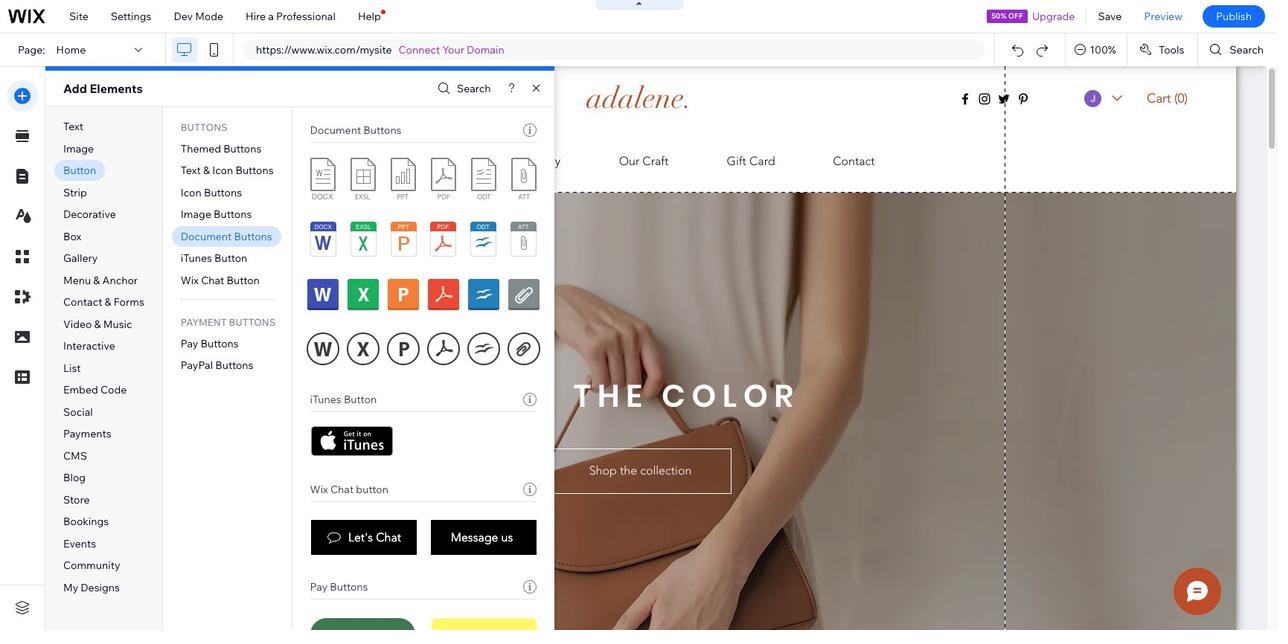 Task type: locate. For each thing, give the bounding box(es) containing it.
chat for button
[[331, 483, 354, 497]]

wix
[[181, 274, 199, 287], [310, 483, 328, 497]]

0 vertical spatial text
[[63, 120, 83, 133]]

1 horizontal spatial search
[[1230, 43, 1264, 57]]

itunes
[[181, 252, 212, 265], [310, 393, 342, 407]]

publish
[[1217, 10, 1252, 23]]

anchor
[[102, 274, 138, 287]]

save button
[[1087, 0, 1133, 33]]

1 vertical spatial wix
[[310, 483, 328, 497]]

my designs
[[63, 581, 120, 595]]

1 horizontal spatial pay
[[310, 581, 328, 594]]

0 horizontal spatial pay buttons
[[181, 337, 239, 351]]

1 horizontal spatial itunes button
[[310, 393, 377, 407]]

chat up payment
[[201, 274, 224, 287]]

1 vertical spatial pay
[[310, 581, 328, 594]]

0 horizontal spatial itunes button
[[181, 252, 247, 265]]

1 vertical spatial chat
[[331, 483, 354, 497]]

forms
[[114, 296, 144, 309]]

publish button
[[1203, 5, 1266, 28]]

a
[[268, 10, 274, 23]]

& for menu
[[93, 274, 100, 287]]

wix chat button
[[310, 483, 389, 497]]

button
[[63, 164, 96, 177], [214, 252, 247, 265], [227, 274, 260, 287], [344, 393, 377, 407]]

0 vertical spatial chat
[[201, 274, 224, 287]]

&
[[203, 164, 210, 177], [93, 274, 100, 287], [105, 296, 111, 309], [94, 318, 101, 331]]

list
[[63, 362, 81, 375]]

designs
[[81, 581, 120, 595]]

chat left button
[[331, 483, 354, 497]]

buttons
[[181, 121, 228, 133], [364, 124, 402, 137], [223, 142, 262, 155], [236, 164, 274, 177], [204, 186, 242, 199], [214, 208, 252, 221], [234, 230, 272, 243], [229, 316, 276, 328], [201, 337, 239, 351], [215, 359, 254, 373], [330, 581, 368, 594]]

& left forms
[[105, 296, 111, 309]]

chat
[[201, 274, 224, 287], [331, 483, 354, 497]]

wix for wix chat button
[[181, 274, 199, 287]]

0 horizontal spatial chat
[[201, 274, 224, 287]]

menu & anchor
[[63, 274, 138, 287]]

hire
[[246, 10, 266, 23]]

1 vertical spatial search button
[[434, 78, 491, 99]]

0 vertical spatial pay
[[181, 337, 198, 351]]

0 horizontal spatial icon
[[181, 186, 202, 199]]

contact
[[63, 296, 102, 309]]

1 horizontal spatial text
[[181, 164, 201, 177]]

0 horizontal spatial image
[[63, 142, 94, 155]]

0 vertical spatial wix
[[181, 274, 199, 287]]

1 vertical spatial pay buttons
[[310, 581, 368, 594]]

1 horizontal spatial pay buttons
[[310, 581, 368, 594]]

document buttons
[[310, 124, 402, 137], [181, 230, 272, 243]]

search button down your at top left
[[434, 78, 491, 99]]

image
[[63, 142, 94, 155], [181, 208, 211, 221]]

0 horizontal spatial text
[[63, 120, 83, 133]]

search down the domain
[[457, 82, 491, 95]]

1 horizontal spatial icon
[[212, 164, 233, 177]]

50%
[[992, 11, 1007, 21]]

bookings
[[63, 516, 109, 529]]

image up strip
[[63, 142, 94, 155]]

& right "video"
[[94, 318, 101, 331]]

cms
[[63, 450, 87, 463]]

0 horizontal spatial wix
[[181, 274, 199, 287]]

1 vertical spatial itunes
[[310, 393, 342, 407]]

1 horizontal spatial wix
[[310, 483, 328, 497]]

1 horizontal spatial search button
[[1199, 34, 1278, 66]]

& up icon buttons
[[203, 164, 210, 177]]

add
[[63, 81, 87, 96]]

text
[[63, 120, 83, 133], [181, 164, 201, 177]]

1 horizontal spatial image
[[181, 208, 211, 221]]

professional
[[276, 10, 336, 23]]

text down "themed"
[[181, 164, 201, 177]]

text down add
[[63, 120, 83, 133]]

1 horizontal spatial document
[[310, 124, 361, 137]]

search button
[[1199, 34, 1278, 66], [434, 78, 491, 99]]

search
[[1230, 43, 1264, 57], [457, 82, 491, 95]]

payments
[[63, 428, 111, 441]]

pay
[[181, 337, 198, 351], [310, 581, 328, 594]]

1 vertical spatial text
[[181, 164, 201, 177]]

0 horizontal spatial itunes
[[181, 252, 212, 265]]

image buttons
[[181, 208, 252, 221]]

& right menu
[[93, 274, 100, 287]]

home
[[56, 43, 86, 57]]

menu
[[63, 274, 91, 287]]

icon buttons
[[181, 186, 242, 199]]

1 vertical spatial document buttons
[[181, 230, 272, 243]]

1 vertical spatial itunes button
[[310, 393, 377, 407]]

image down icon buttons
[[181, 208, 211, 221]]

tools
[[1159, 43, 1185, 57]]

100%
[[1090, 43, 1117, 57]]

domain
[[467, 43, 505, 57]]

wix for wix chat button
[[310, 483, 328, 497]]

gallery
[[63, 252, 98, 265]]

0 vertical spatial itunes
[[181, 252, 212, 265]]

0 vertical spatial image
[[63, 142, 94, 155]]

wix left button
[[310, 483, 328, 497]]

upgrade
[[1033, 10, 1075, 23]]

icon up image buttons
[[181, 186, 202, 199]]

1 vertical spatial image
[[181, 208, 211, 221]]

icon
[[212, 164, 233, 177], [181, 186, 202, 199]]

text for text
[[63, 120, 83, 133]]

1 vertical spatial document
[[181, 230, 232, 243]]

text & icon buttons
[[181, 164, 274, 177]]

icon down 'themed buttons'
[[212, 164, 233, 177]]

social
[[63, 406, 93, 419]]

1 vertical spatial search
[[457, 82, 491, 95]]

0 horizontal spatial search button
[[434, 78, 491, 99]]

0 vertical spatial document buttons
[[310, 124, 402, 137]]

1 horizontal spatial chat
[[331, 483, 354, 497]]

contact & forms
[[63, 296, 144, 309]]

pay buttons
[[181, 337, 239, 351], [310, 581, 368, 594]]

0 vertical spatial icon
[[212, 164, 233, 177]]

0 vertical spatial pay buttons
[[181, 337, 239, 351]]

document
[[310, 124, 361, 137], [181, 230, 232, 243]]

1 vertical spatial icon
[[181, 186, 202, 199]]

itunes button
[[181, 252, 247, 265], [310, 393, 377, 407]]

0 vertical spatial itunes button
[[181, 252, 247, 265]]

decorative
[[63, 208, 116, 221]]

wix up payment
[[181, 274, 199, 287]]

https://www.wix.com/mysite
[[256, 43, 392, 57]]

strip
[[63, 186, 87, 199]]

search button down publish button
[[1199, 34, 1278, 66]]

my
[[63, 581, 78, 595]]

1 horizontal spatial document buttons
[[310, 124, 402, 137]]

0 vertical spatial search
[[1230, 43, 1264, 57]]

paypal
[[181, 359, 213, 373]]

search down publish
[[1230, 43, 1264, 57]]

0 horizontal spatial document
[[181, 230, 232, 243]]

mode
[[195, 10, 223, 23]]

store
[[63, 494, 90, 507]]



Task type: vqa. For each thing, say whether or not it's contained in the screenshot.
2
no



Task type: describe. For each thing, give the bounding box(es) containing it.
image for image buttons
[[181, 208, 211, 221]]

image for image
[[63, 142, 94, 155]]

settings
[[111, 10, 151, 23]]

themed buttons
[[181, 142, 262, 155]]

help
[[358, 10, 381, 23]]

interactive
[[63, 340, 115, 353]]

0 horizontal spatial document buttons
[[181, 230, 272, 243]]

connect
[[399, 43, 440, 57]]

site
[[69, 10, 88, 23]]

button
[[356, 483, 389, 497]]

dev mode
[[174, 10, 223, 23]]

chat for button
[[201, 274, 224, 287]]

& for video
[[94, 318, 101, 331]]

paypal buttons
[[181, 359, 254, 373]]

100% button
[[1066, 34, 1127, 66]]

0 vertical spatial search button
[[1199, 34, 1278, 66]]

https://www.wix.com/mysite connect your domain
[[256, 43, 505, 57]]

embed
[[63, 384, 98, 397]]

& for text
[[203, 164, 210, 177]]

1 horizontal spatial itunes
[[310, 393, 342, 407]]

video & music
[[63, 318, 132, 331]]

hire a professional
[[246, 10, 336, 23]]

dev
[[174, 10, 193, 23]]

text for text & icon buttons
[[181, 164, 201, 177]]

box
[[63, 230, 81, 243]]

your
[[443, 43, 465, 57]]

& for contact
[[105, 296, 111, 309]]

save
[[1099, 10, 1122, 23]]

payment
[[181, 316, 227, 328]]

community
[[63, 560, 120, 573]]

payment buttons
[[181, 316, 276, 328]]

add elements
[[63, 81, 143, 96]]

0 horizontal spatial search
[[457, 82, 491, 95]]

embed code
[[63, 384, 127, 397]]

video
[[63, 318, 92, 331]]

code
[[100, 384, 127, 397]]

themed
[[181, 142, 221, 155]]

elements
[[90, 81, 143, 96]]

events
[[63, 538, 96, 551]]

tools button
[[1128, 34, 1198, 66]]

wix chat button
[[181, 274, 260, 287]]

preview
[[1145, 10, 1183, 23]]

blog
[[63, 472, 86, 485]]

0 vertical spatial document
[[310, 124, 361, 137]]

preview button
[[1133, 0, 1194, 33]]

off
[[1009, 11, 1024, 21]]

music
[[103, 318, 132, 331]]

50% off
[[992, 11, 1024, 21]]

0 horizontal spatial pay
[[181, 337, 198, 351]]



